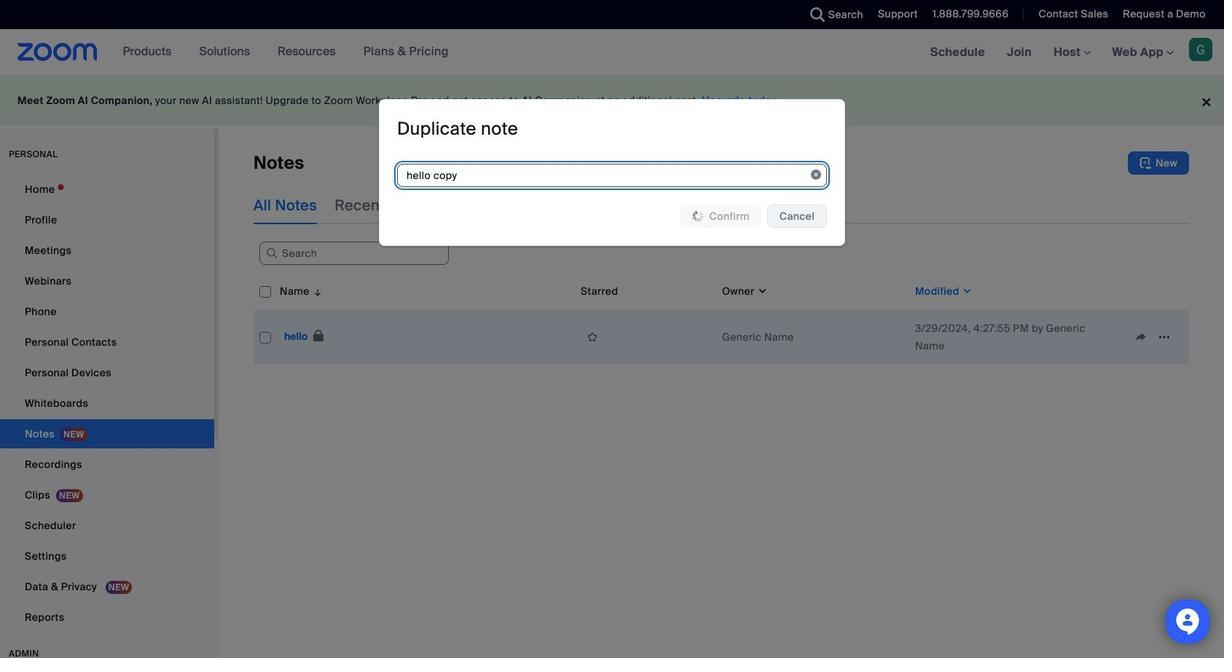Task type: describe. For each thing, give the bounding box(es) containing it.
Note title text field
[[397, 164, 827, 187]]

arrow down image
[[310, 283, 323, 300]]

Search text field
[[259, 242, 449, 265]]



Task type: vqa. For each thing, say whether or not it's contained in the screenshot.
Personal Menu menu on the left of page
yes



Task type: locate. For each thing, give the bounding box(es) containing it.
meetings navigation
[[919, 29, 1224, 77]]

tabs of all notes page tab list
[[254, 187, 721, 224]]

heading
[[397, 117, 518, 140]]

banner
[[0, 29, 1224, 77]]

dialog
[[379, 99, 845, 246]]

product information navigation
[[112, 29, 460, 76]]

personal menu menu
[[0, 175, 214, 634]]

footer
[[0, 76, 1224, 126]]

application
[[254, 273, 1189, 364], [581, 326, 710, 348]]



